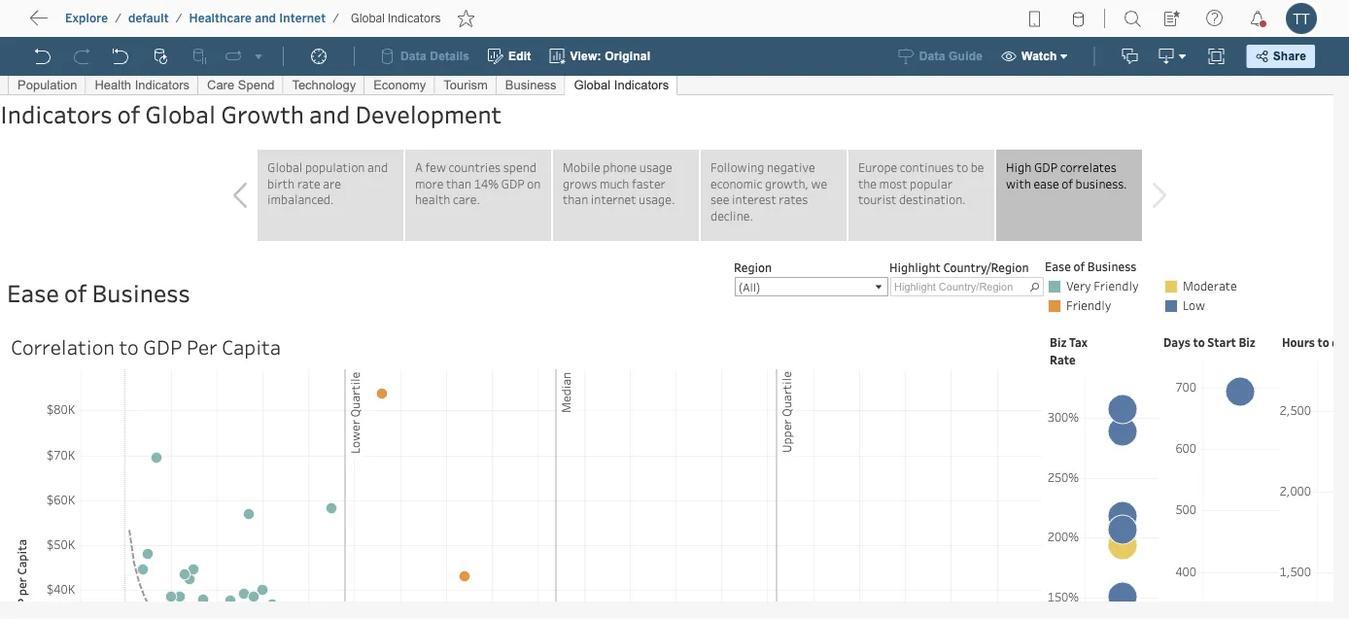 Task type: describe. For each thing, give the bounding box(es) containing it.
skip
[[51, 15, 84, 33]]

global
[[351, 11, 385, 25]]

2 / from the left
[[176, 11, 182, 25]]

3 / from the left
[[333, 11, 339, 25]]

indicators
[[388, 11, 441, 25]]

internet
[[279, 11, 326, 25]]

explore / default / healthcare and internet /
[[65, 11, 339, 25]]



Task type: locate. For each thing, give the bounding box(es) containing it.
global indicators element
[[345, 11, 447, 25]]

explore link
[[64, 10, 109, 26]]

/ right to
[[115, 11, 122, 25]]

healthcare
[[189, 11, 252, 25]]

healthcare and internet link
[[188, 10, 327, 26]]

and
[[255, 11, 276, 25]]

0 horizontal spatial /
[[115, 11, 122, 25]]

skip to content
[[51, 15, 167, 33]]

/ right default
[[176, 11, 182, 25]]

skip to content link
[[47, 11, 198, 37]]

/ left global
[[333, 11, 339, 25]]

default link
[[127, 10, 170, 26]]

1 / from the left
[[115, 11, 122, 25]]

to
[[87, 15, 103, 33]]

explore
[[65, 11, 108, 25]]

default
[[128, 11, 169, 25]]

content
[[107, 15, 167, 33]]

2 horizontal spatial /
[[333, 11, 339, 25]]

/
[[115, 11, 122, 25], [176, 11, 182, 25], [333, 11, 339, 25]]

1 horizontal spatial /
[[176, 11, 182, 25]]

global indicators
[[351, 11, 441, 25]]



Task type: vqa. For each thing, say whether or not it's contained in the screenshot.
"Healthcare and Internet" link
yes



